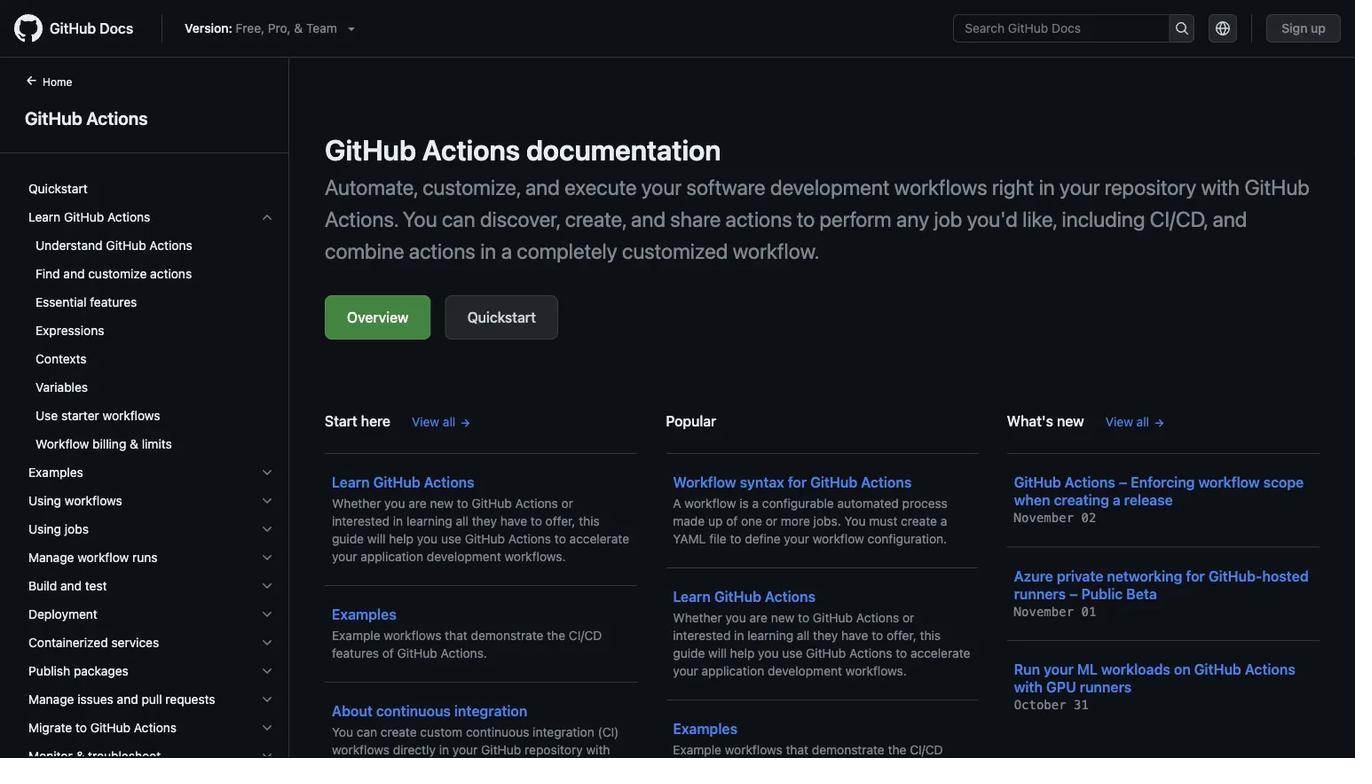 Task type: locate. For each thing, give the bounding box(es) containing it.
– up release at the bottom
[[1119, 474, 1127, 491]]

including
[[1062, 207, 1145, 232]]

1 vertical spatial examples
[[332, 607, 396, 623]]

2 vertical spatial learn
[[673, 589, 711, 606]]

0 horizontal spatial view all
[[412, 415, 455, 429]]

1 vertical spatial for
[[1186, 568, 1205, 585]]

view
[[412, 415, 439, 429], [1105, 415, 1133, 429]]

you inside about continuous integration you can create custom continuous integration (ci) workflows directly in your github repository wit
[[332, 725, 353, 740]]

2 vertical spatial actions
[[150, 267, 192, 281]]

0 vertical spatial new
[[1057, 413, 1084, 430]]

view all link right 'here'
[[412, 413, 471, 432]]

with
[[1201, 175, 1240, 200], [1014, 679, 1043, 696]]

1 vertical spatial guide
[[673, 646, 705, 661]]

1 sc 9kayk9 0 image from the top
[[260, 210, 274, 225]]

and inside the manage issues and pull requests dropdown button
[[117, 693, 138, 707]]

0 horizontal spatial ci/cd
[[569, 629, 602, 643]]

you down about in the left of the page
[[332, 725, 353, 740]]

yaml
[[673, 532, 706, 547]]

development up examples example workflows that demonstrate the ci/cd features of github actions.
[[427, 550, 501, 564]]

workflow down 'use'
[[35, 437, 89, 452]]

discover,
[[480, 207, 560, 232]]

0 horizontal spatial for
[[788, 474, 807, 491]]

that inside examples example workflows that demonstrate the ci/cd features of github actions.
[[445, 629, 467, 643]]

a down discover,
[[501, 239, 512, 264]]

demonstrate inside examples example workflows that demonstrate the ci/cd
[[812, 743, 885, 758]]

with down run
[[1014, 679, 1043, 696]]

7 sc 9kayk9 0 image from the top
[[260, 721, 274, 736]]

1 vertical spatial of
[[382, 646, 394, 661]]

1 horizontal spatial the
[[888, 743, 906, 758]]

sc 9kayk9 0 image inside build and test dropdown button
[[260, 579, 274, 594]]

0 vertical spatial that
[[445, 629, 467, 643]]

actions. inside examples example workflows that demonstrate the ci/cd features of github actions.
[[441, 646, 487, 661]]

1 horizontal spatial quickstart link
[[445, 295, 558, 340]]

home
[[43, 75, 72, 88]]

and right find
[[63, 267, 85, 281]]

november
[[1014, 511, 1074, 526], [1014, 605, 1074, 619]]

0 horizontal spatial –
[[1069, 586, 1078, 603]]

you inside github actions documentation automate, customize, and execute your software development workflows right in your repository with github actions. you can discover, create, and share actions to perform any job you'd like, including ci/cd, and combine actions in a completely customized workflow.
[[403, 207, 437, 232]]

1 view all link from the left
[[412, 413, 471, 432]]

november down when
[[1014, 511, 1074, 526]]

actions.
[[325, 207, 398, 232], [441, 646, 487, 661]]

a down process
[[940, 514, 947, 529]]

1 horizontal spatial have
[[841, 629, 868, 643]]

use
[[35, 409, 58, 423]]

1 horizontal spatial with
[[1201, 175, 1240, 200]]

create,
[[565, 207, 626, 232]]

and left pull
[[117, 693, 138, 707]]

continuous
[[376, 703, 451, 720], [466, 725, 529, 740]]

runs
[[132, 551, 157, 565]]

0 vertical spatial –
[[1119, 474, 1127, 491]]

example inside examples example workflows that demonstrate the ci/cd features of github actions.
[[332, 629, 380, 643]]

1 horizontal spatial continuous
[[466, 725, 529, 740]]

2 horizontal spatial or
[[902, 611, 914, 626]]

that inside examples example workflows that demonstrate the ci/cd
[[786, 743, 808, 758]]

runners down ml in the right bottom of the page
[[1080, 679, 1132, 696]]

workflows inside github actions documentation automate, customize, and execute your software development workflows right in your repository with github actions. you can discover, create, and share actions to perform any job you'd like, including ci/cd, and combine actions in a completely customized workflow.
[[894, 175, 987, 200]]

1 view from the left
[[412, 415, 439, 429]]

examples
[[28, 465, 83, 480], [332, 607, 396, 623], [673, 721, 738, 738]]

offer,
[[545, 514, 575, 529], [886, 629, 916, 643]]

use starter workflows
[[35, 409, 160, 423]]

ci/cd for examples example workflows that demonstrate the ci/cd
[[910, 743, 943, 758]]

sc 9kayk9 0 image
[[260, 466, 274, 480], [260, 523, 274, 537], [260, 551, 274, 565], [260, 636, 274, 650], [260, 750, 274, 759]]

sign
[[1282, 21, 1308, 35]]

team
[[306, 21, 337, 35]]

1 horizontal spatial features
[[332, 646, 379, 661]]

0 horizontal spatial are
[[408, 496, 427, 511]]

2 horizontal spatial you
[[844, 514, 866, 529]]

and inside build and test dropdown button
[[60, 579, 82, 594]]

0 vertical spatial you
[[403, 207, 437, 232]]

manage up migrate on the bottom of the page
[[28, 693, 74, 707]]

0 horizontal spatial &
[[130, 437, 138, 452]]

directly
[[393, 743, 436, 758]]

view all for start here
[[412, 415, 455, 429]]

azure
[[1014, 568, 1053, 585]]

learn down the start here
[[332, 474, 370, 491]]

examples inside examples dropdown button
[[28, 465, 83, 480]]

variables
[[35, 380, 88, 395]]

can down 'customize,'
[[442, 207, 475, 232]]

repository inside github actions documentation automate, customize, and execute your software development workflows right in your repository with github actions. you can discover, create, and share actions to perform any job you'd like, including ci/cd, and combine actions in a completely customized workflow.
[[1105, 175, 1196, 200]]

create
[[901, 514, 937, 529], [381, 725, 417, 740]]

1 view all from the left
[[412, 415, 455, 429]]

can down about in the left of the page
[[357, 725, 377, 740]]

actions inside github actions documentation automate, customize, and execute your software development workflows right in your repository with github actions. you can discover, create, and share actions to perform any job you'd like, including ci/cd, and combine actions in a completely customized workflow.
[[422, 133, 520, 167]]

2 using from the top
[[28, 522, 61, 537]]

1 horizontal spatial view all
[[1105, 415, 1149, 429]]

workflow left scope
[[1198, 474, 1260, 491]]

manage inside "dropdown button"
[[28, 551, 74, 565]]

create down process
[[901, 514, 937, 529]]

manage down using jobs
[[28, 551, 74, 565]]

0 horizontal spatial view
[[412, 415, 439, 429]]

github inside examples example workflows that demonstrate the ci/cd features of github actions.
[[397, 646, 437, 661]]

0 horizontal spatial with
[[1014, 679, 1043, 696]]

0 vertical spatial repository
[[1105, 175, 1196, 200]]

workflow inside "dropdown button"
[[77, 551, 129, 565]]

view all right 'here'
[[412, 415, 455, 429]]

features up about in the left of the page
[[332, 646, 379, 661]]

up up file
[[708, 514, 723, 529]]

0 horizontal spatial offer,
[[545, 514, 575, 529]]

november down azure
[[1014, 605, 1074, 619]]

1 vertical spatial repository
[[525, 743, 583, 758]]

0 vertical spatial continuous
[[376, 703, 451, 720]]

1 horizontal spatial for
[[1186, 568, 1205, 585]]

actions down understand github actions link
[[150, 267, 192, 281]]

learn up understand
[[28, 210, 61, 225]]

that for examples example workflows that demonstrate the ci/cd
[[786, 743, 808, 758]]

for inside workflow syntax for github actions a workflow is a configurable automated process made up of one or more jobs. you must create a yaml file to define your workflow configuration.
[[788, 474, 807, 491]]

1 horizontal spatial view all link
[[1105, 413, 1165, 432]]

what's
[[1007, 413, 1053, 430]]

github actions documentation automate, customize, and execute your software development workflows right in your repository with github actions. you can discover, create, and share actions to perform any job you'd like, including ci/cd, and combine actions in a completely customized workflow.
[[325, 133, 1310, 264]]

sc 9kayk9 0 image inside migrate to github actions dropdown button
[[260, 721, 274, 736]]

1 vertical spatial workflows.
[[845, 664, 907, 679]]

the
[[547, 629, 565, 643], [888, 743, 906, 758]]

learn github actions button
[[21, 203, 281, 232]]

your
[[641, 175, 682, 200], [1060, 175, 1100, 200], [784, 532, 809, 547], [332, 550, 357, 564], [1044, 662, 1074, 678], [673, 664, 698, 679], [452, 743, 478, 758]]

2 learn github actions element from the top
[[14, 232, 288, 459]]

0 vertical spatial actions.
[[325, 207, 398, 232]]

1 horizontal spatial example
[[673, 743, 721, 758]]

integration left (ci)
[[533, 725, 594, 740]]

custom
[[420, 725, 463, 740]]

1 vertical spatial features
[[332, 646, 379, 661]]

start here
[[325, 413, 390, 430]]

0 vertical spatial can
[[442, 207, 475, 232]]

Search GitHub Docs search field
[[954, 15, 1169, 42]]

1 vertical spatial accelerate
[[910, 646, 970, 661]]

0 vertical spatial offer,
[[545, 514, 575, 529]]

here
[[361, 413, 390, 430]]

for
[[788, 474, 807, 491], [1186, 568, 1205, 585]]

actions up workflow.
[[725, 207, 792, 232]]

1 horizontal spatial repository
[[1105, 175, 1196, 200]]

view for start here
[[412, 415, 439, 429]]

1 november from the top
[[1014, 511, 1074, 526]]

5 sc 9kayk9 0 image from the top
[[260, 665, 274, 679]]

1 horizontal spatial workflow
[[673, 474, 736, 491]]

november inside github actions – enforcing workflow scope when creating a release november 02
[[1014, 511, 1074, 526]]

containerized services
[[28, 636, 159, 650]]

view right 'here'
[[412, 415, 439, 429]]

sc 9kayk9 0 image
[[260, 210, 274, 225], [260, 494, 274, 508], [260, 579, 274, 594], [260, 608, 274, 622], [260, 665, 274, 679], [260, 693, 274, 707], [260, 721, 274, 736]]

workflow inside workflow syntax for github actions a workflow is a configurable automated process made up of one or more jobs. you must create a yaml file to define your workflow configuration.
[[673, 474, 736, 491]]

workflow up a
[[673, 474, 736, 491]]

with inside github actions documentation automate, customize, and execute your software development workflows right in your repository with github actions. you can discover, create, and share actions to perform any job you'd like, including ci/cd, and combine actions in a completely customized workflow.
[[1201, 175, 1240, 200]]

contexts
[[35, 352, 87, 366]]

0 horizontal spatial use
[[441, 532, 461, 547]]

0 horizontal spatial view all link
[[412, 413, 471, 432]]

actions. inside github actions documentation automate, customize, and execute your software development workflows right in your repository with github actions. you can discover, create, and share actions to perform any job you'd like, including ci/cd, and combine actions in a completely customized workflow.
[[325, 207, 398, 232]]

create inside about continuous integration you can create custom continuous integration (ci) workflows directly in your github repository wit
[[381, 725, 417, 740]]

continuous right "custom" on the left bottom
[[466, 725, 529, 740]]

using left jobs
[[28, 522, 61, 537]]

1 sc 9kayk9 0 image from the top
[[260, 466, 274, 480]]

view all link
[[412, 413, 471, 432], [1105, 413, 1165, 432]]

None search field
[[953, 14, 1195, 43]]

github inside run your ml workloads on github actions with gpu runners october 31
[[1194, 662, 1241, 678]]

manage inside dropdown button
[[28, 693, 74, 707]]

0 horizontal spatial that
[[445, 629, 467, 643]]

is
[[739, 496, 749, 511]]

quickstart
[[28, 181, 88, 196], [467, 309, 536, 326]]

software
[[686, 175, 766, 200]]

sc 9kayk9 0 image for build and test
[[260, 579, 274, 594]]

you down automate,
[[403, 207, 437, 232]]

4 sc 9kayk9 0 image from the top
[[260, 636, 274, 650]]

1 vertical spatial learning
[[747, 629, 793, 643]]

workflow
[[35, 437, 89, 452], [673, 474, 736, 491]]

workflow up made on the bottom of the page
[[685, 496, 736, 511]]

0 horizontal spatial will
[[367, 532, 386, 547]]

can inside about continuous integration you can create custom continuous integration (ci) workflows directly in your github repository wit
[[357, 725, 377, 740]]

sc 9kayk9 0 image inside using jobs dropdown button
[[260, 523, 274, 537]]

1 vertical spatial actions
[[409, 239, 475, 264]]

november inside the azure private networking for github-hosted runners – public beta november 01
[[1014, 605, 1074, 619]]

2 sc 9kayk9 0 image from the top
[[260, 494, 274, 508]]

workflows
[[894, 175, 987, 200], [103, 409, 160, 423], [65, 494, 122, 508], [384, 629, 441, 643], [332, 743, 390, 758], [725, 743, 782, 758]]

0 vertical spatial ci/cd
[[569, 629, 602, 643]]

actions inside find and customize actions link
[[150, 267, 192, 281]]

1 vertical spatial november
[[1014, 605, 1074, 619]]

0 horizontal spatial workflows.
[[504, 550, 566, 564]]

features down find and customize actions
[[90, 295, 137, 310]]

1 vertical spatial development
[[427, 550, 501, 564]]

publish packages
[[28, 664, 129, 679]]

1 vertical spatial example
[[673, 743, 721, 758]]

learn down yaml
[[673, 589, 711, 606]]

github-
[[1208, 568, 1262, 585]]

or inside workflow syntax for github actions a workflow is a configurable automated process made up of one or more jobs. you must create a yaml file to define your workflow configuration.
[[766, 514, 777, 529]]

of
[[726, 514, 738, 529], [382, 646, 394, 661]]

can
[[442, 207, 475, 232], [357, 725, 377, 740]]

4 sc 9kayk9 0 image from the top
[[260, 608, 274, 622]]

repository
[[1105, 175, 1196, 200], [525, 743, 583, 758]]

workflow inside github actions element
[[35, 437, 89, 452]]

1 horizontal spatial ci/cd
[[910, 743, 943, 758]]

1 vertical spatial workflow
[[673, 474, 736, 491]]

networking
[[1107, 568, 1182, 585]]

file
[[709, 532, 727, 547]]

2 view from the left
[[1105, 415, 1133, 429]]

deployment button
[[21, 601, 281, 629]]

essential features
[[35, 295, 137, 310]]

runners down azure
[[1014, 586, 1066, 603]]

ci/cd inside examples example workflows that demonstrate the ci/cd features of github actions.
[[569, 629, 602, 643]]

0 vertical spatial workflow
[[35, 437, 89, 452]]

syntax
[[740, 474, 784, 491]]

november 02 element
[[1014, 511, 1096, 526]]

github actions element
[[0, 72, 289, 759]]

example inside examples example workflows that demonstrate the ci/cd
[[673, 743, 721, 758]]

for up configurable
[[788, 474, 807, 491]]

1 learn github actions element from the top
[[14, 203, 288, 459]]

0 vertical spatial the
[[547, 629, 565, 643]]

1 vertical spatial help
[[730, 646, 755, 661]]

– down private
[[1069, 586, 1078, 603]]

share
[[670, 207, 721, 232]]

0 vertical spatial quickstart
[[28, 181, 88, 196]]

public
[[1081, 586, 1123, 603]]

sign up link
[[1266, 14, 1341, 43]]

1 using from the top
[[28, 494, 61, 508]]

actions. up combine
[[325, 207, 398, 232]]

integration up "custom" on the left bottom
[[454, 703, 527, 720]]

sc 9kayk9 0 image inside deployment dropdown button
[[260, 608, 274, 622]]

using jobs
[[28, 522, 89, 537]]

migrate
[[28, 721, 72, 736]]

runners inside the azure private networking for github-hosted runners – public beta november 01
[[1014, 586, 1066, 603]]

2 view all link from the left
[[1105, 413, 1165, 432]]

&
[[294, 21, 303, 35], [130, 437, 138, 452]]

and up discover,
[[525, 175, 560, 200]]

workflows inside about continuous integration you can create custom continuous integration (ci) workflows directly in your github repository wit
[[332, 743, 390, 758]]

runners inside run your ml workloads on github actions with gpu runners october 31
[[1080, 679, 1132, 696]]

test
[[85, 579, 107, 594]]

version:
[[185, 21, 232, 35]]

1 horizontal spatial that
[[786, 743, 808, 758]]

sc 9kayk9 0 image for jobs
[[260, 523, 274, 537]]

learn github actions element
[[14, 203, 288, 459], [14, 232, 288, 459]]

0 vertical spatial have
[[500, 514, 527, 529]]

examples inside examples example workflows that demonstrate the ci/cd
[[673, 721, 738, 738]]

development up the perform
[[770, 175, 890, 200]]

automated
[[837, 496, 899, 511]]

a
[[501, 239, 512, 264], [1113, 492, 1121, 509], [752, 496, 759, 511], [940, 514, 947, 529]]

0 vertical spatial guide
[[332, 532, 364, 547]]

november 01 element
[[1014, 605, 1096, 619]]

2 manage from the top
[[28, 693, 74, 707]]

0 horizontal spatial runners
[[1014, 586, 1066, 603]]

you'd
[[967, 207, 1018, 232]]

development inside github actions documentation automate, customize, and execute your software development workflows right in your repository with github actions. you can discover, create, and share actions to perform any job you'd like, including ci/cd, and combine actions in a completely customized workflow.
[[770, 175, 890, 200]]

0 vertical spatial with
[[1201, 175, 1240, 200]]

0 horizontal spatial the
[[547, 629, 565, 643]]

configuration.
[[867, 532, 947, 547]]

ci/cd inside examples example workflows that demonstrate the ci/cd
[[910, 743, 943, 758]]

github actions link
[[21, 105, 267, 131]]

publish packages button
[[21, 658, 281, 686]]

examples inside examples example workflows that demonstrate the ci/cd features of github actions.
[[332, 607, 396, 623]]

1 horizontal spatial workflows.
[[845, 664, 907, 679]]

1 vertical spatial with
[[1014, 679, 1043, 696]]

will
[[367, 532, 386, 547], [708, 646, 727, 661]]

2 sc 9kayk9 0 image from the top
[[260, 523, 274, 537]]

1 vertical spatial integration
[[533, 725, 594, 740]]

popular
[[666, 413, 716, 430]]

sc 9kayk9 0 image for learn github actions
[[260, 210, 274, 225]]

view all up enforcing at the right bottom of the page
[[1105, 415, 1149, 429]]

october 31 element
[[1014, 698, 1089, 713]]

1 horizontal spatial runners
[[1080, 679, 1132, 696]]

this
[[579, 514, 600, 529], [920, 629, 941, 643]]

workflows inside dropdown button
[[65, 494, 122, 508]]

you down automated
[[844, 514, 866, 529]]

workflows inside 'link'
[[103, 409, 160, 423]]

0 horizontal spatial help
[[389, 532, 414, 547]]

1 horizontal spatial can
[[442, 207, 475, 232]]

continuous up "custom" on the left bottom
[[376, 703, 451, 720]]

development up examples example workflows that demonstrate the ci/cd
[[768, 664, 842, 679]]

view for what's new
[[1105, 415, 1133, 429]]

0 horizontal spatial features
[[90, 295, 137, 310]]

completely
[[517, 239, 617, 264]]

create up directly
[[381, 725, 417, 740]]

6 sc 9kayk9 0 image from the top
[[260, 693, 274, 707]]

demonstrate inside examples example workflows that demonstrate the ci/cd features of github actions.
[[471, 629, 543, 643]]

ci/cd for examples example workflows that demonstrate the ci/cd features of github actions.
[[569, 629, 602, 643]]

workflow up test
[[77, 551, 129, 565]]

sc 9kayk9 0 image for migrate to github actions
[[260, 721, 274, 736]]

features inside examples example workflows that demonstrate the ci/cd features of github actions.
[[332, 646, 379, 661]]

sc 9kayk9 0 image inside learn github actions dropdown button
[[260, 210, 274, 225]]

1 vertical spatial or
[[766, 514, 777, 529]]

1 manage from the top
[[28, 551, 74, 565]]

3 sc 9kayk9 0 image from the top
[[260, 551, 274, 565]]

up right sign
[[1311, 21, 1326, 35]]

with up 'ci/cd,'
[[1201, 175, 1240, 200]]

sc 9kayk9 0 image for workflow
[[260, 551, 274, 565]]

features inside learn github actions element
[[90, 295, 137, 310]]

examples button
[[21, 459, 281, 487]]

actions down 'customize,'
[[409, 239, 475, 264]]

& right pro,
[[294, 21, 303, 35]]

view all
[[412, 415, 455, 429], [1105, 415, 1149, 429]]

actions. up about continuous integration you can create custom continuous integration (ci) workflows directly in your github repository wit
[[441, 646, 487, 661]]

0 vertical spatial accelerate
[[569, 532, 629, 547]]

that
[[445, 629, 467, 643], [786, 743, 808, 758]]

limits
[[142, 437, 172, 452]]

– inside github actions – enforcing workflow scope when creating a release november 02
[[1119, 474, 1127, 491]]

sc 9kayk9 0 image inside containerized services dropdown button
[[260, 636, 274, 650]]

1 horizontal spatial learning
[[747, 629, 793, 643]]

0 vertical spatial help
[[389, 532, 414, 547]]

github inside github actions – enforcing workflow scope when creating a release november 02
[[1014, 474, 1061, 491]]

using for using workflows
[[28, 494, 61, 508]]

you
[[384, 496, 405, 511], [417, 532, 438, 547], [725, 611, 746, 626], [758, 646, 779, 661]]

integration
[[454, 703, 527, 720], [533, 725, 594, 740]]

whether down yaml
[[673, 611, 722, 626]]

packages
[[74, 664, 129, 679]]

2 view all from the left
[[1105, 415, 1149, 429]]

1 horizontal spatial demonstrate
[[812, 743, 885, 758]]

0 horizontal spatial demonstrate
[[471, 629, 543, 643]]

1 horizontal spatial &
[[294, 21, 303, 35]]

1 horizontal spatial integration
[[533, 725, 594, 740]]

a left release at the bottom
[[1113, 492, 1121, 509]]

and left test
[[60, 579, 82, 594]]

application
[[361, 550, 423, 564], [702, 664, 764, 679]]

automate,
[[325, 175, 418, 200]]

0 horizontal spatial quickstart link
[[21, 175, 281, 203]]

view right what's new
[[1105, 415, 1133, 429]]

using for using jobs
[[28, 522, 61, 537]]

1 vertical spatial interested
[[673, 629, 731, 643]]

sc 9kayk9 0 image inside manage workflow runs "dropdown button"
[[260, 551, 274, 565]]

your inside about continuous integration you can create custom continuous integration (ci) workflows directly in your github repository wit
[[452, 743, 478, 758]]

0 vertical spatial of
[[726, 514, 738, 529]]

the inside examples example workflows that demonstrate the ci/cd
[[888, 743, 906, 758]]

& left limits
[[130, 437, 138, 452]]

using up using jobs
[[28, 494, 61, 508]]

features
[[90, 295, 137, 310], [332, 646, 379, 661]]

sc 9kayk9 0 image inside using workflows dropdown button
[[260, 494, 274, 508]]

sc 9kayk9 0 image inside the manage issues and pull requests dropdown button
[[260, 693, 274, 707]]

sc 9kayk9 0 image inside the 'publish packages' dropdown button
[[260, 665, 274, 679]]

2 november from the top
[[1014, 605, 1074, 619]]

github inside about continuous integration you can create custom continuous integration (ci) workflows directly in your github repository wit
[[481, 743, 521, 758]]

2 horizontal spatial new
[[1057, 413, 1084, 430]]

3 sc 9kayk9 0 image from the top
[[260, 579, 274, 594]]

a inside github actions documentation automate, customize, and execute your software development workflows right in your repository with github actions. you can discover, create, and share actions to perform any job you'd like, including ci/cd, and combine actions in a completely customized workflow.
[[501, 239, 512, 264]]

new
[[1057, 413, 1084, 430], [430, 496, 453, 511], [771, 611, 795, 626]]

0 horizontal spatial learn github actions whether you are new to github actions or interested in learning all they have to offer, this guide will help you use github actions to accelerate your application development workflows.
[[332, 474, 629, 564]]

for left github-
[[1186, 568, 1205, 585]]

the inside examples example workflows that demonstrate the ci/cd features of github actions.
[[547, 629, 565, 643]]

demonstrate for examples example workflows that demonstrate the ci/cd
[[812, 743, 885, 758]]

workloads
[[1101, 662, 1170, 678]]

accelerate
[[569, 532, 629, 547], [910, 646, 970, 661]]

enforcing
[[1131, 474, 1195, 491]]

your inside run your ml workloads on github actions with gpu runners october 31
[[1044, 662, 1074, 678]]

customized
[[622, 239, 728, 264]]

0 vertical spatial learning
[[406, 514, 452, 529]]

whether down the start here
[[332, 496, 381, 511]]

learn github actions element containing understand github actions
[[14, 232, 288, 459]]

1 horizontal spatial actions.
[[441, 646, 487, 661]]

of inside workflow syntax for github actions a workflow is a configurable automated process made up of one or more jobs. you must create a yaml file to define your workflow configuration.
[[726, 514, 738, 529]]

repository inside about continuous integration you can create custom continuous integration (ci) workflows directly in your github repository wit
[[525, 743, 583, 758]]

manage for manage workflow runs
[[28, 551, 74, 565]]

that for examples example workflows that demonstrate the ci/cd features of github actions.
[[445, 629, 467, 643]]

0 vertical spatial create
[[901, 514, 937, 529]]

demonstrate for examples example workflows that demonstrate the ci/cd features of github actions.
[[471, 629, 543, 643]]

view all link up enforcing at the right bottom of the page
[[1105, 413, 1165, 432]]

1 horizontal spatial they
[[813, 629, 838, 643]]



Task type: vqa. For each thing, say whether or not it's contained in the screenshot.
example related to Examples Example workflows that demonstrate the CI/CD
yes



Task type: describe. For each thing, give the bounding box(es) containing it.
any
[[896, 207, 929, 232]]

quickstart inside github actions element
[[28, 181, 88, 196]]

– inside the azure private networking for github-hosted runners – public beta november 01
[[1069, 586, 1078, 603]]

github inside workflow syntax for github actions a workflow is a configurable automated process made up of one or more jobs. you must create a yaml file to define your workflow configuration.
[[810, 474, 857, 491]]

sc 9kayk9 0 image for manage issues and pull requests
[[260, 693, 274, 707]]

hosted
[[1262, 568, 1309, 585]]

ci/cd,
[[1150, 207, 1208, 232]]

publish
[[28, 664, 70, 679]]

find
[[35, 267, 60, 281]]

migrate to github actions button
[[21, 714, 281, 743]]

the for examples example workflows that demonstrate the ci/cd
[[888, 743, 906, 758]]

0 horizontal spatial new
[[430, 496, 453, 511]]

private
[[1057, 568, 1103, 585]]

2 vertical spatial new
[[771, 611, 795, 626]]

sc 9kayk9 0 image inside examples dropdown button
[[260, 466, 274, 480]]

workflow for billing
[[35, 437, 89, 452]]

create inside workflow syntax for github actions a workflow is a configurable automated process made up of one or more jobs. you must create a yaml file to define your workflow configuration.
[[901, 514, 937, 529]]

using jobs button
[[21, 516, 281, 544]]

workflow down jobs.
[[813, 532, 864, 547]]

examples example workflows that demonstrate the ci/cd features of github actions.
[[332, 607, 602, 661]]

select language: current language is english image
[[1216, 21, 1230, 35]]

you inside workflow syntax for github actions a workflow is a configurable automated process made up of one or more jobs. you must create a yaml file to define your workflow configuration.
[[844, 514, 866, 529]]

for inside the azure private networking for github-hosted runners – public beta november 01
[[1186, 568, 1205, 585]]

1 horizontal spatial guide
[[673, 646, 705, 661]]

examples for examples example workflows that demonstrate the ci/cd features of github actions.
[[332, 607, 396, 623]]

requests
[[165, 693, 215, 707]]

customize,
[[423, 175, 520, 200]]

sc 9kayk9 0 image for services
[[260, 636, 274, 650]]

view all link for start here
[[412, 413, 471, 432]]

can inside github actions documentation automate, customize, and execute your software development workflows right in your repository with github actions. you can discover, create, and share actions to perform any job you'd like, including ci/cd, and combine actions in a completely customized workflow.
[[442, 207, 475, 232]]

example for examples example workflows that demonstrate the ci/cd features of github actions.
[[332, 629, 380, 643]]

github inside 'link'
[[50, 20, 96, 37]]

pull
[[141, 693, 162, 707]]

0 vertical spatial use
[[441, 532, 461, 547]]

build and test button
[[21, 572, 281, 601]]

containerized
[[28, 636, 108, 650]]

0 vertical spatial workflows.
[[504, 550, 566, 564]]

1 vertical spatial offer,
[[886, 629, 916, 643]]

search image
[[1175, 21, 1189, 35]]

actions inside run your ml workloads on github actions with gpu runners october 31
[[1245, 662, 1296, 678]]

example for examples example workflows that demonstrate the ci/cd
[[673, 743, 721, 758]]

execute
[[564, 175, 637, 200]]

1 vertical spatial continuous
[[466, 725, 529, 740]]

to inside github actions documentation automate, customize, and execute your software development workflows right in your repository with github actions. you can discover, create, and share actions to perform any job you'd like, including ci/cd, and combine actions in a completely customized workflow.
[[797, 207, 815, 232]]

in inside about continuous integration you can create custom continuous integration (ci) workflows directly in your github repository wit
[[439, 743, 449, 758]]

0 horizontal spatial have
[[500, 514, 527, 529]]

november for when
[[1014, 511, 1074, 526]]

learn github actions
[[28, 210, 150, 225]]

0 vertical spatial this
[[579, 514, 600, 529]]

workflow inside github actions – enforcing workflow scope when creating a release november 02
[[1198, 474, 1260, 491]]

sc 9kayk9 0 image for publish packages
[[260, 665, 274, 679]]

sign up
[[1282, 21, 1326, 35]]

0 horizontal spatial they
[[472, 514, 497, 529]]

up inside workflow syntax for github actions a workflow is a configurable automated process made up of one or more jobs. you must create a yaml file to define your workflow configuration.
[[708, 514, 723, 529]]

view all link for what's new
[[1105, 413, 1165, 432]]

a right is
[[752, 496, 759, 511]]

2 vertical spatial or
[[902, 611, 914, 626]]

about
[[332, 703, 373, 720]]

1 horizontal spatial use
[[782, 646, 802, 661]]

run your ml workloads on github actions with gpu runners october 31
[[1014, 662, 1296, 713]]

2 horizontal spatial actions
[[725, 207, 792, 232]]

1 horizontal spatial help
[[730, 646, 755, 661]]

build
[[28, 579, 57, 594]]

1 vertical spatial whether
[[673, 611, 722, 626]]

learn github actions element containing learn github actions
[[14, 203, 288, 459]]

gpu
[[1046, 679, 1076, 696]]

start
[[325, 413, 357, 430]]

creating
[[1054, 492, 1109, 509]]

actions inside github actions – enforcing workflow scope when creating a release november 02
[[1065, 474, 1115, 491]]

1 vertical spatial have
[[841, 629, 868, 643]]

a inside github actions – enforcing workflow scope when creating a release november 02
[[1113, 492, 1121, 509]]

1 horizontal spatial interested
[[673, 629, 731, 643]]

to inside workflow syntax for github actions a workflow is a configurable automated process made up of one or more jobs. you must create a yaml file to define your workflow configuration.
[[730, 532, 741, 547]]

2 vertical spatial development
[[768, 664, 842, 679]]

made
[[673, 514, 705, 529]]

1 horizontal spatial quickstart
[[467, 309, 536, 326]]

learn inside dropdown button
[[28, 210, 61, 225]]

and up customized
[[631, 207, 666, 232]]

containerized services button
[[21, 629, 281, 658]]

0 vertical spatial application
[[361, 550, 423, 564]]

1 horizontal spatial accelerate
[[910, 646, 970, 661]]

& inside learn github actions element
[[130, 437, 138, 452]]

manage issues and pull requests
[[28, 693, 215, 707]]

what's new
[[1007, 413, 1084, 430]]

view all for what's new
[[1105, 415, 1149, 429]]

a
[[673, 496, 681, 511]]

workflow syntax for github actions a workflow is a configurable automated process made up of one or more jobs. you must create a yaml file to define your workflow configuration.
[[673, 474, 948, 547]]

variables link
[[21, 374, 281, 402]]

jobs.
[[813, 514, 841, 529]]

github actions
[[25, 107, 148, 128]]

run
[[1014, 662, 1040, 678]]

0 horizontal spatial accelerate
[[569, 532, 629, 547]]

0 vertical spatial integration
[[454, 703, 527, 720]]

workflow billing & limits link
[[21, 430, 281, 459]]

combine
[[325, 239, 404, 264]]

triangle down image
[[344, 21, 358, 35]]

with inside run your ml workloads on github actions with gpu runners october 31
[[1014, 679, 1043, 696]]

scope
[[1263, 474, 1304, 491]]

0 vertical spatial or
[[561, 496, 573, 511]]

docs
[[100, 20, 133, 37]]

github actions – enforcing workflow scope when creating a release november 02
[[1014, 474, 1304, 526]]

contexts link
[[21, 345, 281, 374]]

0 horizontal spatial guide
[[332, 532, 364, 547]]

workflows inside examples example workflows that demonstrate the ci/cd features of github actions.
[[384, 629, 441, 643]]

release
[[1124, 492, 1173, 509]]

customize
[[88, 267, 147, 281]]

examples example workflows that demonstrate the ci/cd
[[673, 721, 943, 759]]

november for runners
[[1014, 605, 1074, 619]]

1 vertical spatial are
[[749, 611, 768, 626]]

free,
[[236, 21, 265, 35]]

the for examples example workflows that demonstrate the ci/cd features of github actions.
[[547, 629, 565, 643]]

0 horizontal spatial continuous
[[376, 703, 451, 720]]

deployment
[[28, 607, 97, 622]]

manage for manage issues and pull requests
[[28, 693, 74, 707]]

2 horizontal spatial learn
[[673, 589, 711, 606]]

02
[[1081, 511, 1096, 526]]

like,
[[1022, 207, 1057, 232]]

perform
[[820, 207, 892, 232]]

examples for examples
[[28, 465, 83, 480]]

1 horizontal spatial will
[[708, 646, 727, 661]]

of inside examples example workflows that demonstrate the ci/cd features of github actions.
[[382, 646, 394, 661]]

0 vertical spatial interested
[[332, 514, 390, 529]]

expressions
[[35, 323, 104, 338]]

using workflows button
[[21, 487, 281, 516]]

on
[[1174, 662, 1191, 678]]

build and test
[[28, 579, 107, 594]]

workflow billing & limits
[[35, 437, 172, 452]]

your inside workflow syntax for github actions a workflow is a configurable automated process made up of one or more jobs. you must create a yaml file to define your workflow configuration.
[[784, 532, 809, 547]]

expressions link
[[21, 317, 281, 345]]

right
[[992, 175, 1034, 200]]

0 vertical spatial are
[[408, 496, 427, 511]]

actions inside workflow syntax for github actions a workflow is a configurable automated process made up of one or more jobs. you must create a yaml file to define your workflow configuration.
[[861, 474, 912, 491]]

0 vertical spatial whether
[[332, 496, 381, 511]]

and inside find and customize actions link
[[63, 267, 85, 281]]

workflows inside examples example workflows that demonstrate the ci/cd
[[725, 743, 782, 758]]

manage workflow runs button
[[21, 544, 281, 572]]

to inside dropdown button
[[75, 721, 87, 736]]

5 sc 9kayk9 0 image from the top
[[260, 750, 274, 759]]

overview
[[347, 309, 409, 326]]

october
[[1014, 698, 1066, 713]]

manage workflow runs
[[28, 551, 157, 565]]

migrate to github actions
[[28, 721, 177, 736]]

1 horizontal spatial this
[[920, 629, 941, 643]]

starter
[[61, 409, 99, 423]]

1 horizontal spatial application
[[702, 664, 764, 679]]

0 vertical spatial quickstart link
[[21, 175, 281, 203]]

azure private networking for github-hosted runners – public beta november 01
[[1014, 568, 1309, 619]]

1 horizontal spatial learn
[[332, 474, 370, 491]]

1 vertical spatial they
[[813, 629, 838, 643]]

beta
[[1126, 586, 1157, 603]]

31
[[1074, 698, 1089, 713]]

1 horizontal spatial up
[[1311, 21, 1326, 35]]

services
[[111, 636, 159, 650]]

overview link
[[325, 295, 431, 340]]

and right 'ci/cd,'
[[1213, 207, 1247, 232]]

find and customize actions link
[[21, 260, 281, 288]]

0 horizontal spatial learning
[[406, 514, 452, 529]]

sc 9kayk9 0 image for using workflows
[[260, 494, 274, 508]]

understand
[[35, 238, 103, 253]]

find and customize actions
[[35, 267, 192, 281]]

define
[[745, 532, 781, 547]]

understand github actions
[[35, 238, 192, 253]]

workflow for syntax
[[673, 474, 736, 491]]

process
[[902, 496, 948, 511]]

examples for examples example workflows that demonstrate the ci/cd
[[673, 721, 738, 738]]

1 horizontal spatial learn github actions whether you are new to github actions or interested in learning all they have to offer, this guide will help you use github actions to accelerate your application development workflows.
[[673, 589, 970, 679]]

sc 9kayk9 0 image for deployment
[[260, 608, 274, 622]]

about continuous integration you can create custom continuous integration (ci) workflows directly in your github repository wit
[[332, 703, 619, 759]]



